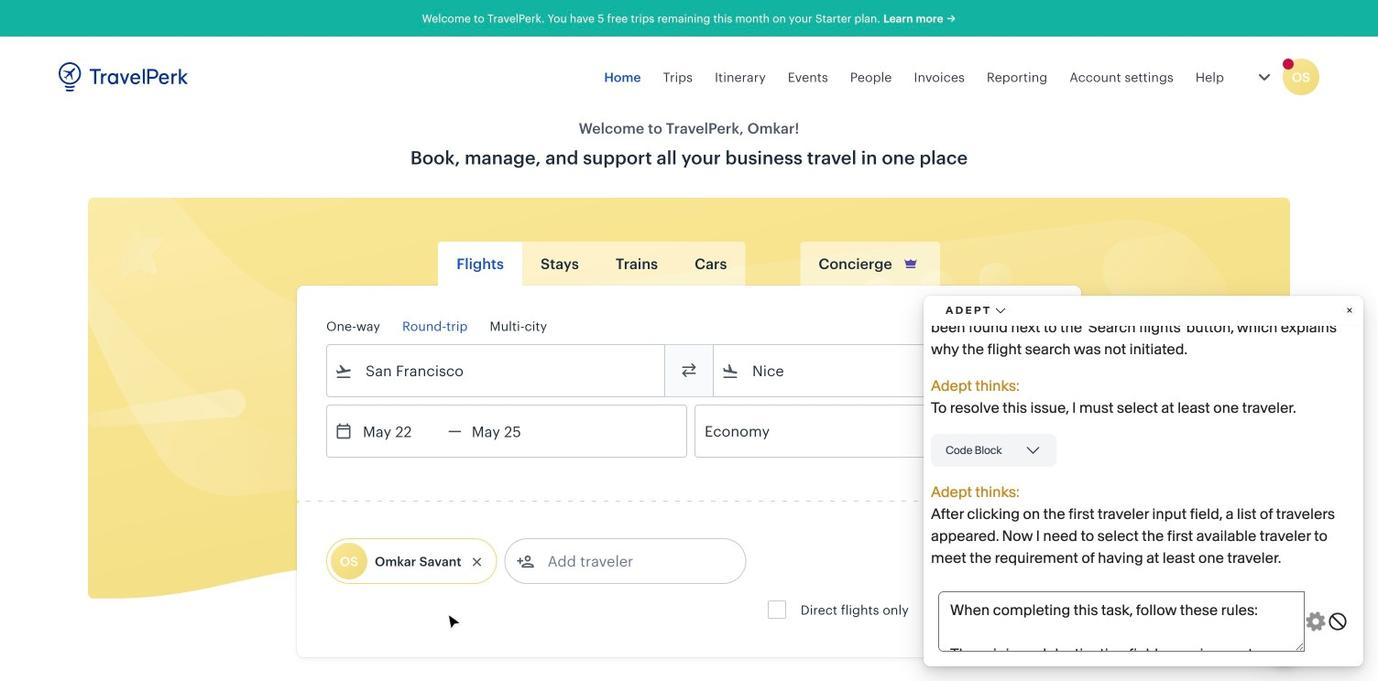 Task type: vqa. For each thing, say whether or not it's contained in the screenshot.
Selected. Friday, May 10, 2024 image
no



Task type: locate. For each thing, give the bounding box(es) containing it.
From search field
[[353, 356, 640, 386]]

Return text field
[[462, 406, 557, 457]]

To search field
[[739, 356, 1027, 386]]

Depart text field
[[353, 406, 448, 457]]



Task type: describe. For each thing, give the bounding box(es) containing it.
Add traveler search field
[[535, 547, 725, 576]]



